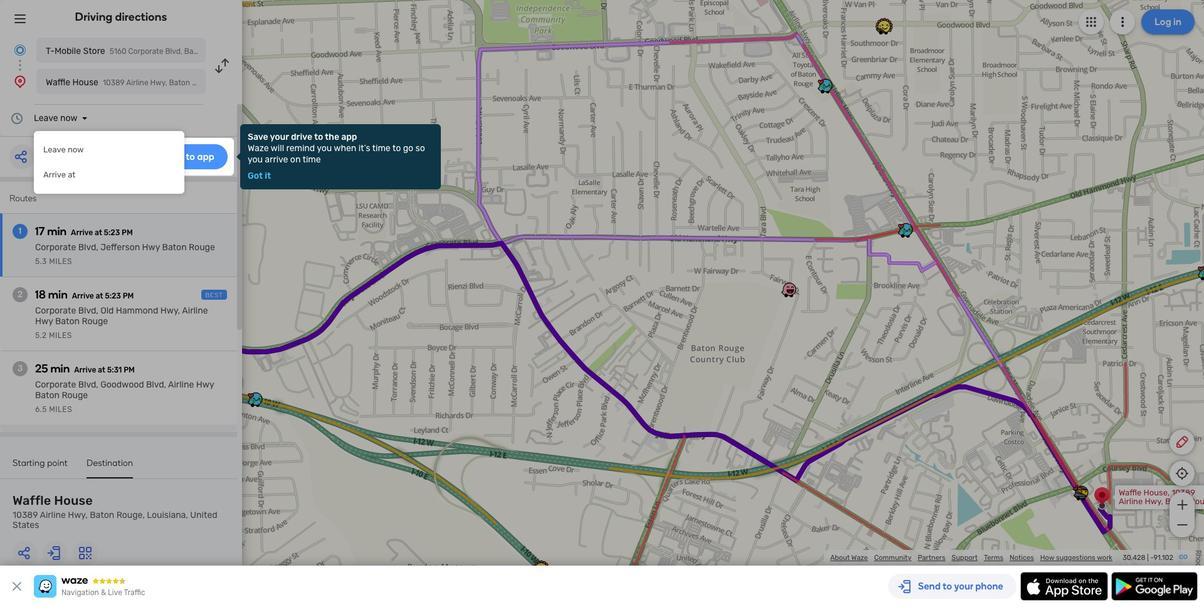 Task type: describe. For each thing, give the bounding box(es) containing it.
zoom out image
[[1174, 517, 1190, 533]]

waffle house button
[[36, 69, 206, 94]]

5:31
[[107, 366, 122, 374]]

states inside the t-mobile store, 5160 corporate blvd, baton rouge, united states
[[179, 353, 203, 363]]

hwy, for blvd,
[[160, 305, 180, 316]]

got
[[248, 171, 263, 181]]

blvd, inside corporate blvd, jefferson hwy baton rouge 5.3 miles
[[78, 242, 98, 253]]

how suggestions work link
[[1040, 554, 1113, 562]]

corporate for 17 min
[[35, 242, 76, 253]]

support
[[952, 554, 978, 562]]

support link
[[952, 554, 978, 562]]

how
[[1040, 554, 1055, 562]]

rouge inside "corporate blvd, goodwood blvd, airline hwy baton rouge 6.5 miles"
[[62, 390, 88, 401]]

at for 25 min
[[98, 366, 105, 374]]

x image
[[9, 579, 24, 594]]

rouge, inside waffle house 10389 airline hwy, baton rouge, louisiana, united states
[[116, 510, 145, 521]]

at for 17 min
[[95, 228, 102, 237]]

2
[[18, 289, 23, 300]]

25
[[35, 362, 48, 376]]

1
[[19, 226, 22, 236]]

airline inside waffle house 10389 airline hwy, baton rouge, louisiana, united states
[[40, 510, 66, 521]]

old
[[100, 305, 114, 316]]

house for waffle house 10389 airline hwy, baton rouge, louisiana, united states
[[54, 493, 93, 508]]

pm for 18 min
[[123, 292, 134, 300]]

partners
[[918, 554, 946, 562]]

rouge inside corporate blvd, jefferson hwy baton rouge 5.3 miles
[[189, 242, 215, 253]]

destination button
[[87, 458, 133, 479]]

destination
[[87, 458, 133, 469]]

min for 25 min
[[50, 362, 70, 376]]

united for waffle house
[[190, 510, 217, 521]]

go
[[403, 143, 413, 154]]

remind
[[286, 143, 315, 154]]

airline inside the corporate blvd, old hammond hwy, airline hwy baton rouge 5.2 miles
[[182, 305, 208, 316]]

starting point
[[13, 458, 68, 469]]

about
[[830, 554, 850, 562]]

min for 18 min
[[48, 288, 68, 302]]

t- for store,
[[123, 336, 131, 345]]

baton inside the corporate blvd, old hammond hwy, airline hwy baton rouge 5.2 miles
[[55, 316, 80, 327]]

rouge, for store
[[207, 47, 231, 56]]

community link
[[874, 554, 912, 562]]

corporate inside t-mobile store 5160 corporate blvd, baton rouge, united states
[[128, 47, 163, 56]]

corporate blvd, old hammond hwy, airline hwy baton rouge 5.2 miles
[[35, 305, 208, 340]]

save your drive to the app waze will remind you when it's time to go so you arrive on time got it
[[248, 132, 425, 181]]

when
[[334, 143, 356, 154]]

leave inside option
[[43, 145, 66, 154]]

directions
[[115, 10, 167, 24]]

hwy inside corporate blvd, jefferson hwy baton rouge 5.3 miles
[[142, 242, 160, 253]]

link image
[[1179, 552, 1189, 562]]

corporate blvd, goodwood blvd, airline hwy baton rouge 6.5 miles
[[35, 379, 214, 414]]

blvd, down 25 min arrive at 5:31 pm
[[78, 379, 98, 390]]

now inside option
[[68, 145, 84, 154]]

about waze link
[[830, 554, 868, 562]]

navigation
[[61, 588, 99, 597]]

t-mobile store, 5160 corporate blvd, baton rouge, united states
[[123, 336, 206, 363]]

so
[[416, 143, 425, 154]]

at for 18 min
[[96, 292, 103, 300]]

airline inside the waffle house, 10389 airline hwy, baton ro
[[1119, 497, 1143, 506]]

house,
[[1144, 488, 1170, 497]]

on
[[290, 154, 301, 165]]

save
[[248, 132, 268, 142]]

5.2
[[35, 331, 47, 340]]

0 vertical spatial leave now
[[34, 113, 77, 124]]

clock image
[[9, 111, 24, 126]]

6.5
[[35, 405, 47, 414]]

arrive at
[[43, 170, 75, 179]]

baton inside the waffle house, 10389 airline hwy, baton ro
[[1165, 497, 1188, 506]]

corporate blvd, jefferson hwy baton rouge 5.3 miles
[[35, 242, 215, 266]]

partners link
[[918, 554, 946, 562]]

notices
[[1010, 554, 1034, 562]]

leave now inside option
[[43, 145, 84, 154]]

1 horizontal spatial you
[[317, 143, 332, 154]]

min for 17 min
[[47, 225, 67, 238]]

notices link
[[1010, 554, 1034, 562]]

arrive for 18 min
[[72, 292, 94, 300]]

it's
[[359, 143, 370, 154]]

terms link
[[984, 554, 1004, 562]]

5:23 for 18 min
[[105, 292, 121, 300]]

states for t-mobile store
[[258, 47, 281, 56]]

blvd, inside the t-mobile store, 5160 corporate blvd, baton rouge, united states
[[163, 344, 182, 354]]

hammond
[[116, 305, 158, 316]]

waffle for waffle house
[[46, 77, 70, 88]]

t- for store
[[46, 46, 55, 56]]

rouge inside the corporate blvd, old hammond hwy, airline hwy baton rouge 5.2 miles
[[82, 316, 108, 327]]

pm for 25 min
[[124, 366, 135, 374]]

routes
[[9, 193, 37, 204]]

starting
[[13, 458, 45, 469]]

5.3
[[35, 257, 47, 266]]

current location image
[[13, 43, 28, 58]]

waffle house, 10389 airline hwy, baton ro
[[1119, 488, 1204, 515]]

10389 for house
[[13, 510, 38, 521]]

0 vertical spatial leave
[[34, 113, 58, 124]]

community
[[874, 554, 912, 562]]

17 min arrive at 5:23 pm
[[35, 225, 133, 238]]

3
[[17, 363, 23, 374]]

rouge, for store,
[[123, 353, 149, 363]]

25 min arrive at 5:31 pm
[[35, 362, 135, 376]]

store,
[[158, 336, 180, 345]]

live
[[108, 588, 122, 597]]

1 horizontal spatial time
[[372, 143, 391, 154]]

zoom in image
[[1174, 497, 1190, 512]]

arrive at option
[[34, 162, 184, 188]]



Task type: locate. For each thing, give the bounding box(es) containing it.
at inside 25 min arrive at 5:31 pm
[[98, 366, 105, 374]]

leave right clock icon
[[34, 113, 58, 124]]

2 horizontal spatial united
[[233, 47, 257, 56]]

0 vertical spatial rouge,
[[207, 47, 231, 56]]

1 horizontal spatial waze
[[852, 554, 868, 562]]

0 vertical spatial min
[[47, 225, 67, 238]]

|
[[1147, 554, 1149, 562]]

5160 right store
[[110, 47, 126, 56]]

to left the the
[[314, 132, 323, 142]]

now down waffle house
[[60, 113, 77, 124]]

10389 inside waffle house 10389 airline hwy, baton rouge, louisiana, united states
[[13, 510, 38, 521]]

pm inside 25 min arrive at 5:31 pm
[[124, 366, 135, 374]]

jefferson
[[100, 242, 140, 253]]

0 vertical spatial waze
[[248, 143, 269, 154]]

5:23 inside the 18 min arrive at 5:23 pm
[[105, 292, 121, 300]]

miles inside "corporate blvd, goodwood blvd, airline hwy baton rouge 6.5 miles"
[[49, 405, 72, 414]]

1 vertical spatial united
[[151, 353, 177, 363]]

blvd,
[[165, 47, 182, 56], [78, 242, 98, 253], [78, 305, 98, 316], [163, 344, 182, 354], [78, 379, 98, 390], [146, 379, 166, 390]]

1 vertical spatial house
[[54, 493, 93, 508]]

baton inside corporate blvd, jefferson hwy baton rouge 5.3 miles
[[162, 242, 187, 253]]

hwy
[[142, 242, 160, 253], [35, 316, 53, 327], [196, 379, 214, 390]]

waffle left "house," on the bottom right of the page
[[1119, 488, 1142, 497]]

starting point button
[[13, 458, 68, 477]]

airline
[[182, 305, 208, 316], [168, 379, 194, 390], [1119, 497, 1143, 506], [40, 510, 66, 521]]

house inside button
[[72, 77, 98, 88]]

arrive
[[43, 170, 66, 179], [71, 228, 93, 237], [72, 292, 94, 300], [74, 366, 96, 374]]

0 vertical spatial pm
[[122, 228, 133, 237]]

2 vertical spatial states
[[13, 520, 39, 531]]

waffle right location icon
[[46, 77, 70, 88]]

1 miles from the top
[[49, 257, 72, 266]]

2 horizontal spatial states
[[258, 47, 281, 56]]

hwy, left zoom in icon
[[1145, 497, 1163, 506]]

airline inside "corporate blvd, goodwood blvd, airline hwy baton rouge 6.5 miles"
[[168, 379, 194, 390]]

miles right 6.5
[[49, 405, 72, 414]]

about waze community partners support terms notices how suggestions work
[[830, 554, 1113, 562]]

baton inside "corporate blvd, goodwood blvd, airline hwy baton rouge 6.5 miles"
[[35, 390, 60, 401]]

waffle for waffle house 10389 airline hwy, baton rouge, louisiana, united states
[[13, 493, 51, 508]]

5160 for store,
[[182, 336, 200, 345]]

hwy inside "corporate blvd, goodwood blvd, airline hwy baton rouge 6.5 miles"
[[196, 379, 214, 390]]

1 vertical spatial now
[[68, 145, 84, 154]]

5160
[[110, 47, 126, 56], [182, 336, 200, 345]]

miles inside the corporate blvd, old hammond hwy, airline hwy baton rouge 5.2 miles
[[49, 331, 72, 340]]

10389 right "house," on the bottom right of the page
[[1172, 488, 1195, 497]]

waffle inside the waffle house, 10389 airline hwy, baton ro
[[1119, 488, 1142, 497]]

rouge, inside t-mobile store 5160 corporate blvd, baton rouge, united states
[[207, 47, 231, 56]]

1 horizontal spatial t-
[[123, 336, 131, 345]]

2 vertical spatial min
[[50, 362, 70, 376]]

mobile left store
[[54, 46, 81, 56]]

pm
[[122, 228, 133, 237], [123, 292, 134, 300], [124, 366, 135, 374]]

3 miles from the top
[[49, 405, 72, 414]]

baton inside waffle house 10389 airline hwy, baton rouge, louisiana, united states
[[90, 510, 114, 521]]

blvd, down the 18 min arrive at 5:23 pm
[[78, 305, 98, 316]]

blvd, right "goodwood"
[[146, 379, 166, 390]]

t- inside the t-mobile store, 5160 corporate blvd, baton rouge, united states
[[123, 336, 131, 345]]

1 vertical spatial rouge,
[[123, 353, 149, 363]]

0 vertical spatial you
[[317, 143, 332, 154]]

2 vertical spatial rouge
[[62, 390, 88, 401]]

mobile inside the t-mobile store, 5160 corporate blvd, baton rouge, united states
[[131, 336, 156, 345]]

at inside 17 min arrive at 5:23 pm
[[95, 228, 102, 237]]

corporate up 5.3
[[35, 242, 76, 253]]

leave
[[34, 113, 58, 124], [43, 145, 66, 154]]

1 vertical spatial you
[[248, 154, 263, 165]]

2 miles from the top
[[49, 331, 72, 340]]

2 vertical spatial miles
[[49, 405, 72, 414]]

waffle for waffle house, 10389 airline hwy, baton ro
[[1119, 488, 1142, 497]]

rouge, inside the t-mobile store, 5160 corporate blvd, baton rouge, united states
[[123, 353, 149, 363]]

0 vertical spatial mobile
[[54, 46, 81, 56]]

will
[[271, 143, 284, 154]]

pm inside the 18 min arrive at 5:23 pm
[[123, 292, 134, 300]]

0 vertical spatial to
[[314, 132, 323, 142]]

united inside t-mobile store 5160 corporate blvd, baton rouge, united states
[[233, 47, 257, 56]]

0 vertical spatial miles
[[49, 257, 72, 266]]

0 vertical spatial 5:23
[[104, 228, 120, 237]]

navigation & live traffic
[[61, 588, 145, 597]]

states for waffle house
[[13, 520, 39, 531]]

0 horizontal spatial you
[[248, 154, 263, 165]]

corporate for 18 min
[[35, 305, 76, 316]]

2 horizontal spatial hwy,
[[1145, 497, 1163, 506]]

at up jefferson
[[95, 228, 102, 237]]

1 vertical spatial t-
[[123, 336, 131, 345]]

2 vertical spatial hwy
[[196, 379, 214, 390]]

5:23 inside 17 min arrive at 5:23 pm
[[104, 228, 120, 237]]

1 horizontal spatial united
[[190, 510, 217, 521]]

airline down starting point button
[[40, 510, 66, 521]]

airline down best
[[182, 305, 208, 316]]

hwy, for house,
[[1145, 497, 1163, 506]]

arrive inside the 18 min arrive at 5:23 pm
[[72, 292, 94, 300]]

min right the 25
[[50, 362, 70, 376]]

2 vertical spatial united
[[190, 510, 217, 521]]

0 vertical spatial united
[[233, 47, 257, 56]]

hwy up 5.2
[[35, 316, 53, 327]]

work
[[1097, 554, 1113, 562]]

waze inside save your drive to the app waze will remind you when it's time to go so you arrive on time got it
[[248, 143, 269, 154]]

1 horizontal spatial to
[[393, 143, 401, 154]]

arrive inside option
[[43, 170, 66, 179]]

miles right 5.3
[[49, 257, 72, 266]]

waffle house
[[46, 77, 98, 88]]

pm right 5:31
[[124, 366, 135, 374]]

18 min arrive at 5:23 pm
[[35, 288, 134, 302]]

arrive inside 25 min arrive at 5:31 pm
[[74, 366, 96, 374]]

1 horizontal spatial 10389
[[1172, 488, 1195, 497]]

baton inside t-mobile store 5160 corporate blvd, baton rouge, united states
[[184, 47, 205, 56]]

location image
[[13, 74, 28, 89]]

5160 right store,
[[182, 336, 200, 345]]

at left 5:31
[[98, 366, 105, 374]]

0 horizontal spatial mobile
[[54, 46, 81, 56]]

corporate inside corporate blvd, jefferson hwy baton rouge 5.3 miles
[[35, 242, 76, 253]]

app
[[341, 132, 357, 142]]

mobile for store
[[54, 46, 81, 56]]

30.428 | -91.102
[[1123, 554, 1174, 562]]

1 vertical spatial min
[[48, 288, 68, 302]]

waffle down starting point button
[[13, 493, 51, 508]]

to
[[314, 132, 323, 142], [393, 143, 401, 154]]

arrive for 25 min
[[74, 366, 96, 374]]

rouge up best
[[189, 242, 215, 253]]

point
[[47, 458, 68, 469]]

0 horizontal spatial waze
[[248, 143, 269, 154]]

mobile
[[54, 46, 81, 56], [131, 336, 156, 345]]

0 horizontal spatial hwy
[[35, 316, 53, 327]]

states inside t-mobile store 5160 corporate blvd, baton rouge, united states
[[258, 47, 281, 56]]

10389
[[1172, 488, 1195, 497], [13, 510, 38, 521]]

arrive right 17
[[71, 228, 93, 237]]

store
[[83, 46, 105, 56]]

it
[[265, 171, 271, 181]]

at
[[68, 170, 75, 179], [95, 228, 102, 237], [96, 292, 103, 300], [98, 366, 105, 374]]

drive
[[291, 132, 312, 142]]

5:23 up old
[[105, 292, 121, 300]]

2 vertical spatial hwy,
[[68, 510, 88, 521]]

hwy, inside waffle house 10389 airline hwy, baton rouge, louisiana, united states
[[68, 510, 88, 521]]

blvd, inside the corporate blvd, old hammond hwy, airline hwy baton rouge 5.2 miles
[[78, 305, 98, 316]]

10389 inside the waffle house, 10389 airline hwy, baton ro
[[1172, 488, 1195, 497]]

time right the it's
[[372, 143, 391, 154]]

1 vertical spatial mobile
[[131, 336, 156, 345]]

at up old
[[96, 292, 103, 300]]

rouge down the 18 min arrive at 5:23 pm
[[82, 316, 108, 327]]

blvd, down 17 min arrive at 5:23 pm
[[78, 242, 98, 253]]

18
[[35, 288, 46, 302]]

1 vertical spatial states
[[179, 353, 203, 363]]

your
[[270, 132, 289, 142]]

5160 inside t-mobile store 5160 corporate blvd, baton rouge, united states
[[110, 47, 126, 56]]

waffle inside waffle house 10389 airline hwy, baton rouge, louisiana, united states
[[13, 493, 51, 508]]

driving
[[75, 10, 113, 24]]

hwy inside the corporate blvd, old hammond hwy, airline hwy baton rouge 5.2 miles
[[35, 316, 53, 327]]

0 horizontal spatial hwy,
[[68, 510, 88, 521]]

hwy down the t-mobile store, 5160 corporate blvd, baton rouge, united states
[[196, 379, 214, 390]]

1 vertical spatial hwy,
[[1145, 497, 1163, 506]]

2 vertical spatial rouge,
[[116, 510, 145, 521]]

leave now right clock icon
[[34, 113, 77, 124]]

waffle house 10389 airline hwy, baton rouge, louisiana, united states
[[13, 493, 217, 531]]

corporate inside the corporate blvd, old hammond hwy, airline hwy baton rouge 5.2 miles
[[35, 305, 76, 316]]

at inside option
[[68, 170, 75, 179]]

1 vertical spatial leave
[[43, 145, 66, 154]]

leave now option
[[34, 137, 184, 162]]

0 vertical spatial 10389
[[1172, 488, 1195, 497]]

leave now
[[34, 113, 77, 124], [43, 145, 84, 154]]

corporate inside "corporate blvd, goodwood blvd, airline hwy baton rouge 6.5 miles"
[[35, 379, 76, 390]]

corporate down the corporate blvd, old hammond hwy, airline hwy baton rouge 5.2 miles
[[123, 344, 161, 354]]

miles right 5.2
[[49, 331, 72, 340]]

0 horizontal spatial to
[[314, 132, 323, 142]]

91.102
[[1154, 554, 1174, 562]]

5:23
[[104, 228, 120, 237], [105, 292, 121, 300]]

&
[[101, 588, 106, 597]]

2 vertical spatial pm
[[124, 366, 135, 374]]

1 vertical spatial to
[[393, 143, 401, 154]]

10389 down starting point button
[[13, 510, 38, 521]]

arrive up 17
[[43, 170, 66, 179]]

0 vertical spatial time
[[372, 143, 391, 154]]

now
[[60, 113, 77, 124], [68, 145, 84, 154]]

time
[[372, 143, 391, 154], [303, 154, 321, 165]]

1 vertical spatial 10389
[[13, 510, 38, 521]]

united inside waffle house 10389 airline hwy, baton rouge, louisiana, united states
[[190, 510, 217, 521]]

house down point
[[54, 493, 93, 508]]

pm for 17 min
[[122, 228, 133, 237]]

0 horizontal spatial 10389
[[13, 510, 38, 521]]

you up got
[[248, 154, 263, 165]]

1 horizontal spatial hwy,
[[160, 305, 180, 316]]

1 vertical spatial miles
[[49, 331, 72, 340]]

corporate for 25 min
[[35, 379, 76, 390]]

10389 for house,
[[1172, 488, 1195, 497]]

1 vertical spatial time
[[303, 154, 321, 165]]

miles inside corporate blvd, jefferson hwy baton rouge 5.3 miles
[[49, 257, 72, 266]]

waffle
[[46, 77, 70, 88], [1119, 488, 1142, 497], [13, 493, 51, 508]]

1 vertical spatial waze
[[852, 554, 868, 562]]

1 vertical spatial 5160
[[182, 336, 200, 345]]

corporate down the 25
[[35, 379, 76, 390]]

arrive left 5:31
[[74, 366, 96, 374]]

t-
[[46, 46, 55, 56], [123, 336, 131, 345]]

hwy right jefferson
[[142, 242, 160, 253]]

pm inside 17 min arrive at 5:23 pm
[[122, 228, 133, 237]]

waze down the 'save'
[[248, 143, 269, 154]]

hwy, down destination button
[[68, 510, 88, 521]]

1 vertical spatial rouge
[[82, 316, 108, 327]]

0 horizontal spatial time
[[303, 154, 321, 165]]

the
[[325, 132, 339, 142]]

5160 for store
[[110, 47, 126, 56]]

-
[[1151, 554, 1154, 562]]

states inside waffle house 10389 airline hwy, baton rouge, louisiana, united states
[[13, 520, 39, 531]]

0 vertical spatial hwy,
[[160, 305, 180, 316]]

0 horizontal spatial t-
[[46, 46, 55, 56]]

1 vertical spatial hwy
[[35, 316, 53, 327]]

blvd, down directions
[[165, 47, 182, 56]]

hwy, up store,
[[160, 305, 180, 316]]

1 vertical spatial pm
[[123, 292, 134, 300]]

now up arrive at
[[68, 145, 84, 154]]

airline left "house," on the bottom right of the page
[[1119, 497, 1143, 506]]

min right 17
[[47, 225, 67, 238]]

0 vertical spatial rouge
[[189, 242, 215, 253]]

waze right about
[[852, 554, 868, 562]]

hwy, inside the corporate blvd, old hammond hwy, airline hwy baton rouge 5.2 miles
[[160, 305, 180, 316]]

baton inside the t-mobile store, 5160 corporate blvd, baton rouge, united states
[[184, 344, 206, 354]]

t- right current location image
[[46, 46, 55, 56]]

states
[[258, 47, 281, 56], [179, 353, 203, 363], [13, 520, 39, 531]]

pencil image
[[1175, 435, 1190, 450]]

30.428
[[1123, 554, 1146, 562]]

terms
[[984, 554, 1004, 562]]

united
[[233, 47, 257, 56], [151, 353, 177, 363], [190, 510, 217, 521]]

min right 18
[[48, 288, 68, 302]]

airline down the t-mobile store, 5160 corporate blvd, baton rouge, united states
[[168, 379, 194, 390]]

house down store
[[72, 77, 98, 88]]

1 vertical spatial leave now
[[43, 145, 84, 154]]

rouge,
[[207, 47, 231, 56], [123, 353, 149, 363], [116, 510, 145, 521]]

0 horizontal spatial states
[[13, 520, 39, 531]]

5160 inside the t-mobile store, 5160 corporate blvd, baton rouge, united states
[[182, 336, 200, 345]]

arrive right 18
[[72, 292, 94, 300]]

goodwood
[[100, 379, 144, 390]]

0 horizontal spatial 5160
[[110, 47, 126, 56]]

waffle inside button
[[46, 77, 70, 88]]

1 horizontal spatial states
[[179, 353, 203, 363]]

5:23 up jefferson
[[104, 228, 120, 237]]

1 horizontal spatial 5160
[[182, 336, 200, 345]]

got it button
[[248, 171, 271, 181]]

united inside the t-mobile store, 5160 corporate blvd, baton rouge, united states
[[151, 353, 177, 363]]

louisiana,
[[147, 510, 188, 521]]

17
[[35, 225, 45, 238]]

0 vertical spatial states
[[258, 47, 281, 56]]

at inside the 18 min arrive at 5:23 pm
[[96, 292, 103, 300]]

rouge down 25 min arrive at 5:31 pm
[[62, 390, 88, 401]]

arrive inside 17 min arrive at 5:23 pm
[[71, 228, 93, 237]]

pm up hammond
[[123, 292, 134, 300]]

mobile for store,
[[131, 336, 156, 345]]

0 vertical spatial t-
[[46, 46, 55, 56]]

house for waffle house
[[72, 77, 98, 88]]

best
[[205, 292, 223, 299]]

0 vertical spatial house
[[72, 77, 98, 88]]

0 vertical spatial now
[[60, 113, 77, 124]]

driving directions
[[75, 10, 167, 24]]

2 horizontal spatial hwy
[[196, 379, 214, 390]]

0 horizontal spatial united
[[151, 353, 177, 363]]

to left go
[[393, 143, 401, 154]]

at down leave now option
[[68, 170, 75, 179]]

house
[[72, 77, 98, 88], [54, 493, 93, 508]]

hwy, inside the waffle house, 10389 airline hwy, baton ro
[[1145, 497, 1163, 506]]

t- down hammond
[[123, 336, 131, 345]]

corporate down directions
[[128, 47, 163, 56]]

1 vertical spatial 5:23
[[105, 292, 121, 300]]

blvd, down the corporate blvd, old hammond hwy, airline hwy baton rouge 5.2 miles
[[163, 344, 182, 354]]

arrive for 17 min
[[71, 228, 93, 237]]

suggestions
[[1056, 554, 1096, 562]]

pm up jefferson
[[122, 228, 133, 237]]

house inside waffle house 10389 airline hwy, baton rouge, louisiana, united states
[[54, 493, 93, 508]]

1 horizontal spatial hwy
[[142, 242, 160, 253]]

min
[[47, 225, 67, 238], [48, 288, 68, 302], [50, 362, 70, 376]]

leave up arrive at
[[43, 145, 66, 154]]

arrive
[[265, 154, 288, 165]]

traffic
[[124, 588, 145, 597]]

1 horizontal spatial mobile
[[131, 336, 156, 345]]

time down the remind
[[303, 154, 321, 165]]

waze
[[248, 143, 269, 154], [852, 554, 868, 562]]

baton
[[184, 47, 205, 56], [162, 242, 187, 253], [55, 316, 80, 327], [184, 344, 206, 354], [35, 390, 60, 401], [1165, 497, 1188, 506], [90, 510, 114, 521]]

corporate down 18
[[35, 305, 76, 316]]

0 vertical spatial 5160
[[110, 47, 126, 56]]

leave now up arrive at
[[43, 145, 84, 154]]

hwy, for house
[[68, 510, 88, 521]]

united for t-mobile store
[[233, 47, 257, 56]]

t-mobile store 5160 corporate blvd, baton rouge, united states
[[46, 46, 281, 56]]

corporate inside the t-mobile store, 5160 corporate blvd, baton rouge, united states
[[123, 344, 161, 354]]

5:23 for 17 min
[[104, 228, 120, 237]]

0 vertical spatial hwy
[[142, 242, 160, 253]]

you down the the
[[317, 143, 332, 154]]

blvd, inside t-mobile store 5160 corporate blvd, baton rouge, united states
[[165, 47, 182, 56]]

mobile left store,
[[131, 336, 156, 345]]



Task type: vqa. For each thing, say whether or not it's contained in the screenshot.
Waffle House, 10389 Airline Hwy, Baton Ro on the bottom of page
yes



